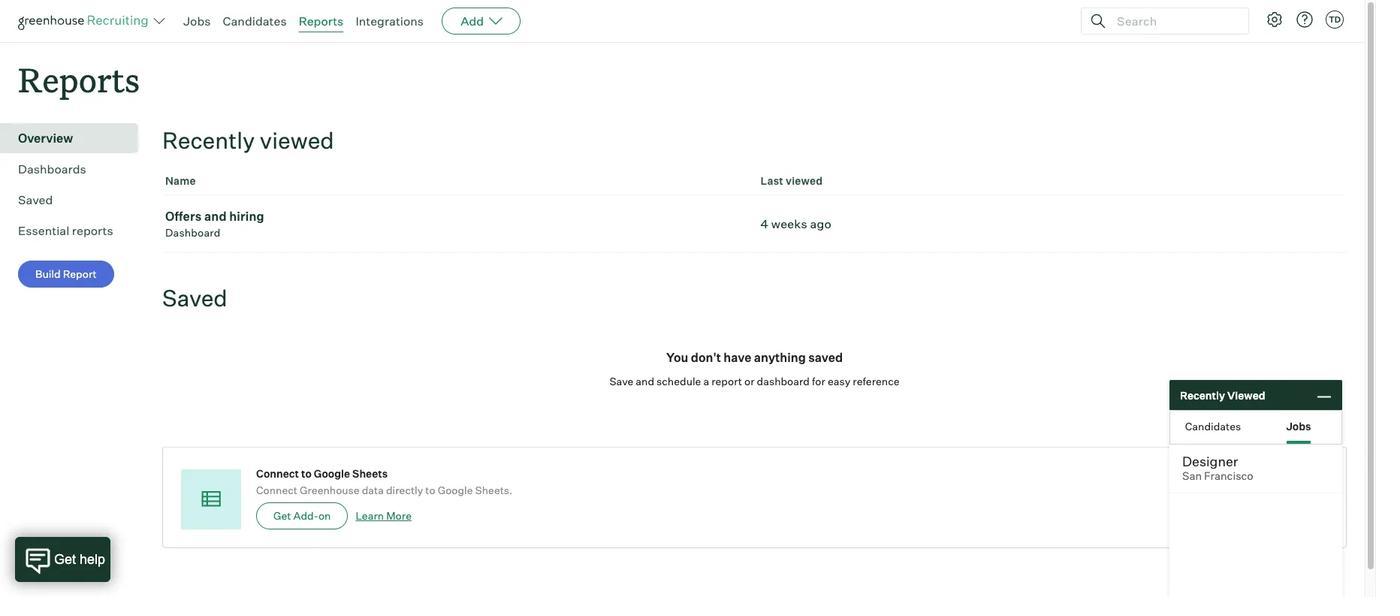 Task type: describe. For each thing, give the bounding box(es) containing it.
sheets.
[[475, 484, 513, 497]]

last
[[761, 174, 784, 187]]

on
[[319, 510, 331, 522]]

or
[[745, 375, 755, 388]]

td button
[[1323, 8, 1347, 32]]

data
[[362, 484, 384, 497]]

recently viewed
[[162, 126, 334, 154]]

save and schedule a report or dashboard for easy reference
[[610, 375, 900, 388]]

overview link
[[18, 129, 132, 147]]

learn
[[356, 510, 384, 522]]

a
[[704, 375, 710, 388]]

recently for recently viewed
[[162, 126, 255, 154]]

jobs link
[[183, 14, 211, 29]]

ago
[[810, 217, 832, 232]]

greenhouse recruiting image
[[18, 12, 153, 30]]

candidates link
[[223, 14, 287, 29]]

build
[[35, 268, 61, 280]]

easy
[[828, 375, 851, 388]]

offers and hiring dashboard
[[165, 209, 264, 239]]

you
[[666, 350, 689, 365]]

offers
[[165, 209, 202, 224]]

report
[[63, 268, 97, 280]]

viewed for last viewed
[[786, 174, 823, 187]]

get
[[274, 510, 291, 522]]

weeks
[[772, 217, 808, 232]]

td
[[1329, 14, 1341, 25]]

0 horizontal spatial jobs
[[183, 14, 211, 29]]

anything
[[754, 350, 806, 365]]

reference
[[853, 375, 900, 388]]

learn more
[[356, 510, 412, 522]]

1 vertical spatial saved
[[162, 284, 228, 312]]

have
[[724, 350, 752, 365]]

4
[[761, 217, 769, 232]]

add
[[461, 14, 484, 29]]

saved
[[809, 350, 843, 365]]

dashboard
[[757, 375, 810, 388]]

directly
[[386, 484, 423, 497]]

and for hiring
[[204, 209, 227, 224]]

0 vertical spatial candidates
[[223, 14, 287, 29]]

reports
[[72, 223, 113, 238]]

0 vertical spatial to
[[301, 468, 312, 480]]

get add-on
[[274, 510, 331, 522]]

essential reports
[[18, 223, 113, 238]]

1 vertical spatial to
[[426, 484, 436, 497]]

integrations
[[356, 14, 424, 29]]

0 vertical spatial reports
[[299, 14, 344, 29]]

0 vertical spatial google
[[314, 468, 350, 480]]

last viewed
[[761, 174, 823, 187]]

don't
[[691, 350, 721, 365]]

designer san francisco
[[1183, 453, 1254, 483]]



Task type: vqa. For each thing, say whether or not it's contained in the screenshot.
the bottom the a
no



Task type: locate. For each thing, give the bounding box(es) containing it.
1 horizontal spatial viewed
[[786, 174, 823, 187]]

1 vertical spatial jobs
[[1287, 420, 1312, 432]]

learn more link
[[356, 510, 412, 522]]

report
[[712, 375, 742, 388]]

saved up the essential
[[18, 193, 53, 208]]

viewed
[[260, 126, 334, 154], [786, 174, 823, 187]]

and up dashboard
[[204, 209, 227, 224]]

0 vertical spatial viewed
[[260, 126, 334, 154]]

saved down dashboard
[[162, 284, 228, 312]]

designer
[[1183, 453, 1239, 470]]

viewed
[[1228, 389, 1266, 402]]

for
[[812, 375, 826, 388]]

hiring
[[229, 209, 264, 224]]

2 connect from the top
[[256, 484, 298, 497]]

1 vertical spatial and
[[636, 375, 655, 388]]

1 horizontal spatial reports
[[299, 14, 344, 29]]

reports down greenhouse recruiting "image"
[[18, 57, 140, 101]]

save
[[610, 375, 634, 388]]

0 vertical spatial jobs
[[183, 14, 211, 29]]

get add-on link
[[256, 503, 348, 530]]

and right save
[[636, 375, 655, 388]]

candidates right jobs link
[[223, 14, 287, 29]]

0 horizontal spatial recently
[[162, 126, 255, 154]]

and
[[204, 209, 227, 224], [636, 375, 655, 388]]

0 horizontal spatial candidates
[[223, 14, 287, 29]]

0 vertical spatial recently
[[162, 126, 255, 154]]

1 vertical spatial viewed
[[786, 174, 823, 187]]

and for schedule
[[636, 375, 655, 388]]

connect to google sheets connect greenhouse data directly to google sheets.
[[256, 468, 513, 497]]

schedule
[[657, 375, 701, 388]]

0 horizontal spatial and
[[204, 209, 227, 224]]

google
[[314, 468, 350, 480], [438, 484, 473, 497]]

jobs
[[183, 14, 211, 29], [1287, 420, 1312, 432]]

google left "sheets."
[[438, 484, 473, 497]]

1 horizontal spatial candidates
[[1186, 420, 1242, 432]]

san
[[1183, 470, 1202, 483]]

0 horizontal spatial saved
[[18, 193, 53, 208]]

0 horizontal spatial viewed
[[260, 126, 334, 154]]

1 horizontal spatial to
[[426, 484, 436, 497]]

essential reports link
[[18, 222, 132, 240]]

to
[[301, 468, 312, 480], [426, 484, 436, 497]]

overview
[[18, 131, 73, 146]]

dashboards
[[18, 162, 86, 177]]

1 vertical spatial connect
[[256, 484, 298, 497]]

tab list containing candidates
[[1171, 411, 1342, 444]]

1 horizontal spatial google
[[438, 484, 473, 497]]

recently viewed
[[1181, 389, 1266, 402]]

you don't have anything saved
[[666, 350, 843, 365]]

candidates down recently viewed
[[1186, 420, 1242, 432]]

Search text field
[[1114, 10, 1235, 32]]

1 connect from the top
[[256, 468, 299, 480]]

1 horizontal spatial recently
[[1181, 389, 1226, 402]]

name
[[165, 174, 196, 187]]

1 vertical spatial recently
[[1181, 389, 1226, 402]]

to up greenhouse
[[301, 468, 312, 480]]

td button
[[1326, 11, 1344, 29]]

1 vertical spatial candidates
[[1186, 420, 1242, 432]]

recently left viewed
[[1181, 389, 1226, 402]]

add button
[[442, 8, 521, 35]]

greenhouse
[[300, 484, 360, 497]]

0 horizontal spatial to
[[301, 468, 312, 480]]

recently
[[162, 126, 255, 154], [1181, 389, 1226, 402]]

reports link
[[299, 14, 344, 29]]

icon google connector image
[[198, 486, 224, 513]]

0 horizontal spatial google
[[314, 468, 350, 480]]

1 vertical spatial reports
[[18, 57, 140, 101]]

francisco
[[1205, 470, 1254, 483]]

and inside offers and hiring dashboard
[[204, 209, 227, 224]]

4 weeks ago
[[761, 217, 832, 232]]

0 vertical spatial connect
[[256, 468, 299, 480]]

candidates inside tab list
[[1186, 420, 1242, 432]]

build report
[[35, 268, 97, 280]]

1 vertical spatial google
[[438, 484, 473, 497]]

recently for recently viewed
[[1181, 389, 1226, 402]]

to right 'directly'
[[426, 484, 436, 497]]

add-
[[293, 510, 319, 522]]

recently up name
[[162, 126, 255, 154]]

essential
[[18, 223, 69, 238]]

reports right candidates link in the left top of the page
[[299, 14, 344, 29]]

1 horizontal spatial jobs
[[1287, 420, 1312, 432]]

1 horizontal spatial saved
[[162, 284, 228, 312]]

0 vertical spatial and
[[204, 209, 227, 224]]

saved link
[[18, 191, 132, 209]]

candidates
[[223, 14, 287, 29], [1186, 420, 1242, 432]]

1 horizontal spatial and
[[636, 375, 655, 388]]

google up greenhouse
[[314, 468, 350, 480]]

tab list
[[1171, 411, 1342, 444]]

configure image
[[1266, 11, 1284, 29]]

build report button
[[18, 261, 114, 288]]

0 vertical spatial saved
[[18, 193, 53, 208]]

reports
[[299, 14, 344, 29], [18, 57, 140, 101]]

dashboards link
[[18, 160, 132, 178]]

viewed for recently viewed
[[260, 126, 334, 154]]

connect
[[256, 468, 299, 480], [256, 484, 298, 497]]

saved
[[18, 193, 53, 208], [162, 284, 228, 312]]

integrations link
[[356, 14, 424, 29]]

more
[[386, 510, 412, 522]]

sheets
[[352, 468, 388, 480]]

0 horizontal spatial reports
[[18, 57, 140, 101]]

dashboard
[[165, 226, 221, 239]]



